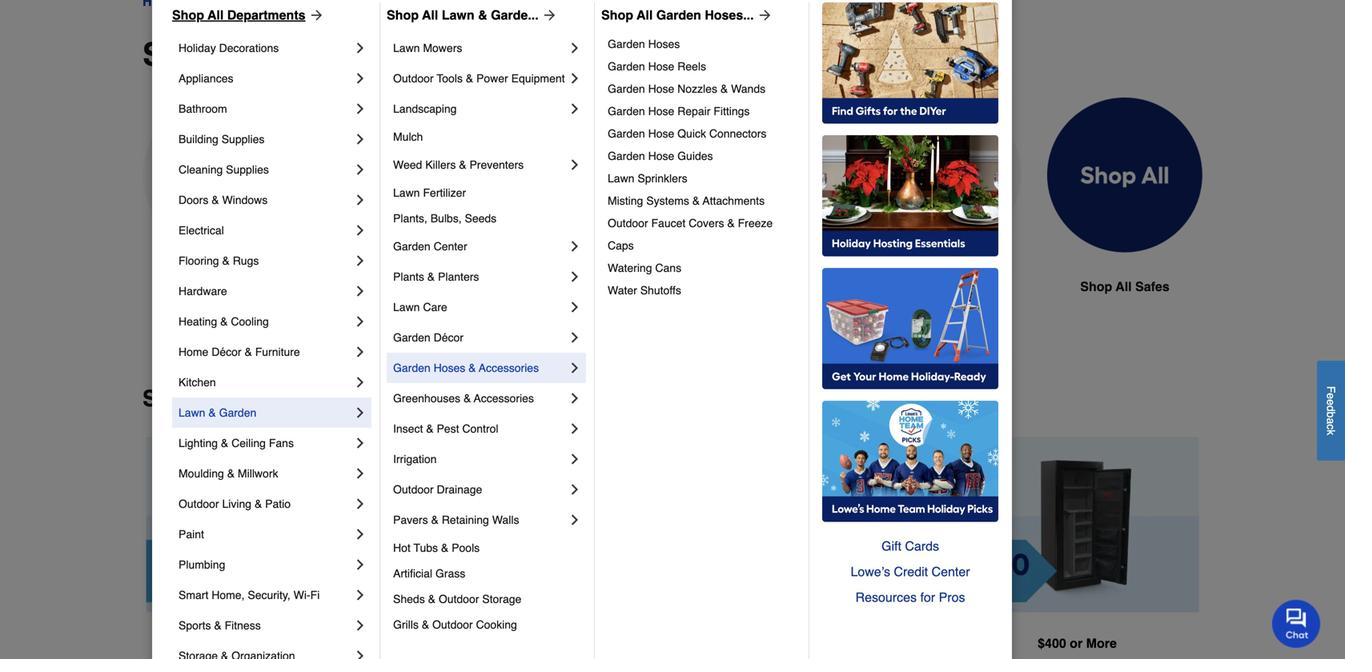 Task type: describe. For each thing, give the bounding box(es) containing it.
nozzles
[[677, 82, 717, 95]]

$99 or less
[[233, 636, 303, 651]]

lawn care link
[[393, 292, 567, 323]]

outdoor faucet covers & freeze caps
[[608, 217, 776, 252]]

pavers
[[393, 514, 428, 527]]

smart
[[179, 589, 208, 602]]

lawn fertilizer link
[[393, 180, 583, 206]]

outdoor for outdoor faucet covers & freeze caps
[[608, 217, 648, 230]]

price
[[303, 386, 358, 412]]

living
[[222, 498, 251, 511]]

artificial
[[393, 568, 432, 580]]

plants & planters link
[[393, 262, 567, 292]]

0 vertical spatial accessories
[[479, 362, 539, 375]]

d
[[1325, 406, 1337, 412]]

f e e d b a c k
[[1325, 386, 1337, 436]]

kitchen
[[179, 376, 216, 389]]

décor for lawn
[[434, 331, 464, 344]]

file safes link
[[866, 98, 1022, 335]]

insect & pest control
[[393, 423, 498, 436]]

garden hoses
[[608, 38, 680, 50]]

credit
[[894, 565, 928, 580]]

garden inside the shop all garden hoses... link
[[656, 8, 701, 22]]

& up lighting
[[208, 407, 216, 420]]

outdoor tools & power equipment link
[[393, 63, 567, 94]]

safes for file safes
[[940, 279, 974, 294]]

garden for garden hose reels
[[608, 60, 645, 73]]

water shutoffs
[[608, 284, 681, 297]]

b
[[1325, 412, 1337, 418]]

greenhouses
[[393, 392, 460, 405]]

power
[[476, 72, 508, 85]]

fi
[[310, 589, 320, 602]]

plants, bulbs, seeds
[[393, 212, 497, 225]]

$400 or more. image
[[955, 438, 1199, 613]]

garden hose quick connectors
[[608, 127, 767, 140]]

decorations
[[219, 42, 279, 54]]

by
[[271, 386, 297, 412]]

& left ceiling
[[221, 437, 228, 450]]

home décor & furniture
[[179, 346, 300, 359]]

& down garden hoses & accessories
[[464, 392, 471, 405]]

control
[[462, 423, 498, 436]]

décor for departments
[[212, 346, 241, 359]]

& left patio
[[255, 498, 262, 511]]

1 horizontal spatial center
[[932, 565, 970, 580]]

sheds & outdoor storage link
[[393, 587, 583, 612]]

lawn sprinklers link
[[608, 167, 797, 190]]

garden décor
[[393, 331, 464, 344]]

chevron right image for lighting & ceiling fans
[[352, 436, 368, 452]]

garden hose nozzles & wands
[[608, 82, 766, 95]]

chevron right image for outdoor living & patio
[[352, 496, 368, 512]]

home for home décor & furniture
[[179, 346, 208, 359]]

arrow right image
[[305, 7, 325, 23]]

& right 'tubs'
[[441, 542, 449, 555]]

lawn mowers
[[393, 42, 462, 54]]

1 e from the top
[[1325, 393, 1337, 399]]

kitchen link
[[179, 367, 352, 398]]

gun
[[369, 279, 395, 294]]

gun safes
[[369, 279, 433, 294]]

hose for quick
[[648, 127, 674, 140]]

hose for guides
[[648, 150, 674, 163]]

mowers
[[423, 42, 462, 54]]

chevron right image for flooring & rugs
[[352, 253, 368, 269]]

safes for home safes
[[585, 279, 619, 294]]

sheds
[[393, 593, 425, 606]]

safes for fireproof safes
[[233, 279, 267, 294]]

supplies for building supplies
[[222, 133, 265, 146]]

hot tubs & pools
[[393, 542, 480, 555]]

building supplies link
[[179, 124, 352, 155]]

holiday hosting essentials. image
[[822, 135, 998, 257]]

chevron right image for moulding & millwork
[[352, 466, 368, 482]]

doors & windows link
[[179, 185, 352, 215]]

f e e d b a c k button
[[1317, 361, 1345, 461]]

rugs
[[233, 255, 259, 267]]

chevron right image for pavers & retaining walls
[[567, 512, 583, 528]]

shop for shop all safes
[[1080, 279, 1112, 294]]

& right the 'sheds'
[[428, 593, 435, 606]]

& left millwork
[[227, 468, 235, 480]]

shop all. image
[[1047, 98, 1203, 254]]

pest
[[437, 423, 459, 436]]

$99 or less. image
[[146, 438, 390, 613]]

plants,
[[393, 212, 427, 225]]

lawn for lawn sprinklers
[[608, 172, 634, 185]]

chevron right image for garden hoses & accessories
[[567, 360, 583, 376]]

garden hoses & accessories
[[393, 362, 539, 375]]

lowe's
[[851, 565, 890, 580]]

find gifts for the diyer. image
[[822, 2, 998, 124]]

c
[[1325, 424, 1337, 430]]

hoses for garden hoses
[[648, 38, 680, 50]]

guides
[[677, 150, 713, 163]]

building supplies
[[179, 133, 265, 146]]

lighting & ceiling fans link
[[179, 428, 352, 459]]

paint link
[[179, 520, 352, 550]]

irrigation
[[393, 453, 437, 466]]

garden hose nozzles & wands link
[[608, 78, 797, 100]]

$200 to $400. image
[[685, 438, 930, 614]]

shop all lawn & garde...
[[387, 8, 539, 22]]

k
[[1325, 430, 1337, 436]]

outdoor for outdoor living & patio
[[179, 498, 219, 511]]

sheds & outdoor storage
[[393, 593, 521, 606]]

plants
[[393, 271, 424, 283]]

& right grills
[[422, 619, 429, 632]]

& left garde...
[[478, 8, 487, 22]]

plumbing
[[179, 559, 225, 572]]

arrow right image for shop all garden hoses...
[[754, 7, 773, 23]]

chevron right image for kitchen
[[352, 375, 368, 391]]

building
[[179, 133, 218, 146]]

hot
[[393, 542, 411, 555]]

hose for reels
[[648, 60, 674, 73]]

heating
[[179, 315, 217, 328]]

chevron right image for lawn care
[[567, 299, 583, 315]]

shop safes by price
[[143, 386, 358, 412]]

lowe's credit center
[[851, 565, 970, 580]]

electrical link
[[179, 215, 352, 246]]

& left rugs
[[222, 255, 230, 267]]

fireproof safes
[[173, 279, 267, 294]]

lighting & ceiling fans
[[179, 437, 294, 450]]

arrow right image for shop all lawn & garde...
[[539, 7, 558, 23]]

chevron right image for garden décor
[[567, 330, 583, 346]]

fans
[[269, 437, 294, 450]]

chevron right image for plumbing
[[352, 557, 368, 573]]

garden for garden hoses
[[608, 38, 645, 50]]

appliances link
[[179, 63, 352, 94]]

pros
[[939, 590, 965, 605]]

hoses...
[[705, 8, 754, 22]]

equipment
[[511, 72, 565, 85]]

& right "doors"
[[212, 194, 219, 207]]

retaining
[[442, 514, 489, 527]]

connectors
[[709, 127, 767, 140]]

& right killers on the top left of page
[[459, 159, 466, 171]]

watering
[[608, 262, 652, 275]]

resources for pros link
[[822, 585, 998, 611]]

misting systems & attachments
[[608, 195, 765, 207]]

tools
[[437, 72, 463, 85]]

outdoor for outdoor tools & power equipment
[[393, 72, 434, 85]]

a tall black sports afield gun safe. image
[[323, 98, 479, 253]]

home for home safes
[[545, 279, 581, 294]]

smart home, security, wi-fi link
[[179, 580, 352, 611]]

lawn for lawn fertilizer
[[393, 187, 420, 199]]

lawn & garden
[[179, 407, 256, 420]]

garden for garden hose nozzles & wands
[[608, 82, 645, 95]]

shop all garden hoses... link
[[601, 6, 773, 25]]

& right plants
[[427, 271, 435, 283]]

lawn for lawn mowers
[[393, 42, 420, 54]]

chevron right image for home décor & furniture
[[352, 344, 368, 360]]

all for garden
[[637, 8, 653, 22]]

flooring
[[179, 255, 219, 267]]

garden hoses link
[[608, 33, 797, 55]]

chevron right image for plants & planters
[[567, 269, 583, 285]]

water
[[608, 284, 637, 297]]

fertilizer
[[423, 187, 466, 199]]

& left cooling
[[220, 315, 228, 328]]

sports & fitness
[[179, 620, 261, 633]]

chevron right image for paint
[[352, 527, 368, 543]]



Task type: locate. For each thing, give the bounding box(es) containing it.
all for safes
[[1116, 279, 1132, 294]]

hose for repair
[[648, 105, 674, 118]]

gift cards
[[881, 539, 939, 554]]

shop up the garden hoses
[[601, 8, 633, 22]]

2 horizontal spatial shop
[[601, 8, 633, 22]]

a black sentrysafe file safe with a key in the lock and the lid ajar. image
[[866, 98, 1022, 252]]

fireproof safes link
[[143, 98, 298, 335]]

1 vertical spatial shop
[[143, 386, 199, 412]]

chat invite button image
[[1272, 600, 1321, 649]]

preventers
[[470, 159, 524, 171]]

shop up holiday at left
[[172, 8, 204, 22]]

garden inside garden hose repair fittings link
[[608, 105, 645, 118]]

resources
[[856, 590, 917, 605]]

0 horizontal spatial hoses
[[434, 362, 465, 375]]

irrigation link
[[393, 444, 567, 475]]

greenhouses & accessories
[[393, 392, 534, 405]]

0 vertical spatial center
[[434, 240, 467, 253]]

furniture
[[255, 346, 300, 359]]

garden for garden center
[[393, 240, 431, 253]]

appliances
[[179, 72, 233, 85]]

repair
[[677, 105, 710, 118]]

garden hose guides link
[[608, 145, 797, 167]]

& inside 'link'
[[431, 514, 439, 527]]

greenhouses & accessories link
[[393, 384, 567, 414]]

& left furniture
[[245, 346, 252, 359]]

chevron right image for greenhouses & accessories
[[567, 391, 583, 407]]

1 horizontal spatial home
[[545, 279, 581, 294]]

accessories up the control at left
[[474, 392, 534, 405]]

walls
[[492, 514, 519, 527]]

heating & cooling
[[179, 315, 269, 328]]

hose up sprinklers
[[648, 150, 674, 163]]

fitness
[[225, 620, 261, 633]]

moulding & millwork
[[179, 468, 278, 480]]

a black sentrysafe fireproof safe. image
[[143, 98, 298, 252]]

$100 to $200. image
[[416, 438, 660, 613]]

3 hose from the top
[[648, 105, 674, 118]]

chevron right image for outdoor tools & power equipment
[[567, 70, 583, 86]]

outdoor down sheds & outdoor storage
[[432, 619, 473, 632]]

lawn left mowers
[[393, 42, 420, 54]]

home left water at the top
[[545, 279, 581, 294]]

grills
[[393, 619, 419, 632]]

lawn down kitchen
[[179, 407, 205, 420]]

0 vertical spatial shop
[[1080, 279, 1112, 294]]

weed killers & preventers link
[[393, 150, 567, 180]]

outdoor living & patio
[[179, 498, 291, 511]]

arrow right image up equipment
[[539, 7, 558, 23]]

chevron right image for landscaping
[[567, 101, 583, 117]]

2 hose from the top
[[648, 82, 674, 95]]

outdoor inside outdoor faucet covers & freeze caps
[[608, 217, 648, 230]]

3 shop from the left
[[601, 8, 633, 22]]

departments
[[227, 8, 305, 22]]

& right "sports"
[[214, 620, 222, 633]]

safes
[[143, 36, 228, 73], [233, 279, 267, 294], [399, 279, 433, 294], [585, 279, 619, 294], [940, 279, 974, 294], [1135, 279, 1170, 294], [205, 386, 265, 412]]

décor down care
[[434, 331, 464, 344]]

décor down heating & cooling
[[212, 346, 241, 359]]

outdoor down the moulding
[[179, 498, 219, 511]]

chevron right image for garden center
[[567, 239, 583, 255]]

outdoor up grills & outdoor cooking
[[439, 593, 479, 606]]

chevron right image for insect & pest control
[[567, 421, 583, 437]]

supplies up cleaning supplies
[[222, 133, 265, 146]]

hoses for garden hoses & accessories
[[434, 362, 465, 375]]

cleaning
[[179, 163, 223, 176]]

shutoffs
[[640, 284, 681, 297]]

1 shop from the left
[[172, 8, 204, 22]]

hose for nozzles
[[648, 82, 674, 95]]

center
[[434, 240, 467, 253], [932, 565, 970, 580]]

bathroom
[[179, 102, 227, 115]]

5 hose from the top
[[648, 150, 674, 163]]

all for lawn
[[422, 8, 438, 22]]

chevron right image for smart home, security, wi-fi
[[352, 588, 368, 604]]

care
[[423, 301, 447, 314]]

& left "pest"
[[426, 423, 434, 436]]

garden for garden hose repair fittings
[[608, 105, 645, 118]]

home up kitchen
[[179, 346, 208, 359]]

arrow right image
[[539, 7, 558, 23], [754, 7, 773, 23]]

home inside home safes link
[[545, 279, 581, 294]]

garden hoses & accessories link
[[393, 353, 567, 384]]

artificial grass
[[393, 568, 465, 580]]

0 vertical spatial supplies
[[222, 133, 265, 146]]

chevron right image for sports & fitness
[[352, 618, 368, 634]]

chevron right image for outdoor drainage
[[567, 482, 583, 498]]

chevron right image
[[352, 40, 368, 56], [567, 40, 583, 56], [352, 70, 368, 86], [567, 70, 583, 86], [352, 101, 368, 117], [352, 131, 368, 147], [567, 157, 583, 173], [352, 223, 368, 239], [352, 253, 368, 269], [352, 344, 368, 360], [567, 360, 583, 376], [352, 375, 368, 391], [352, 405, 368, 421], [567, 452, 583, 468], [352, 496, 368, 512], [352, 618, 368, 634], [352, 649, 368, 660]]

safes for gun safes
[[399, 279, 433, 294]]

hardware
[[179, 285, 227, 298]]

hose
[[648, 60, 674, 73], [648, 82, 674, 95], [648, 105, 674, 118], [648, 127, 674, 140], [648, 150, 674, 163]]

chevron right image for holiday decorations
[[352, 40, 368, 56]]

garden inside lawn & garden link
[[219, 407, 256, 420]]

& up fittings
[[720, 82, 728, 95]]

accessories down garden décor link
[[479, 362, 539, 375]]

2 arrow right image from the left
[[754, 7, 773, 23]]

lawn for lawn & garden
[[179, 407, 205, 420]]

safes inside 'link'
[[233, 279, 267, 294]]

shop for shop all departments
[[172, 8, 204, 22]]

2 shop from the left
[[387, 8, 419, 22]]

1 horizontal spatial arrow right image
[[754, 7, 773, 23]]

lawn up plants, on the top of the page
[[393, 187, 420, 199]]

0 vertical spatial décor
[[434, 331, 464, 344]]

grills & outdoor cooking
[[393, 619, 517, 632]]

garden hose reels link
[[608, 55, 797, 78]]

shop up 'lawn mowers'
[[387, 8, 419, 22]]

arrow right image up garden hoses link
[[754, 7, 773, 23]]

1 hose from the top
[[648, 60, 674, 73]]

$400 or
[[1038, 636, 1083, 651]]

chevron right image for bathroom
[[352, 101, 368, 117]]

pools
[[452, 542, 480, 555]]

file safes
[[914, 279, 974, 294]]

garden inside garden décor link
[[393, 331, 431, 344]]

garden for garden hose quick connectors
[[608, 127, 645, 140]]

& right tools
[[466, 72, 473, 85]]

outdoor faucet covers & freeze caps link
[[608, 212, 797, 257]]

garden for garden hoses & accessories
[[393, 362, 431, 375]]

chevron right image for lawn & garden
[[352, 405, 368, 421]]

garden hose quick connectors link
[[608, 122, 797, 145]]

chevron right image for electrical
[[352, 223, 368, 239]]

a black honeywell chest safe with the top open. image
[[685, 98, 841, 253]]

garden center
[[393, 240, 467, 253]]

weed killers & preventers
[[393, 159, 524, 171]]

shop for shop all garden hoses...
[[601, 8, 633, 22]]

plumbing link
[[179, 550, 352, 580]]

home inside the home décor & furniture link
[[179, 346, 208, 359]]

outdoor up landscaping at the left top of page
[[393, 72, 434, 85]]

faucet
[[651, 217, 686, 230]]

2 e from the top
[[1325, 399, 1337, 406]]

0 horizontal spatial home
[[179, 346, 208, 359]]

planters
[[438, 271, 479, 283]]

lawn up misting
[[608, 172, 634, 185]]

lawn
[[442, 8, 474, 22], [393, 42, 420, 54], [608, 172, 634, 185], [393, 187, 420, 199], [393, 301, 420, 314], [179, 407, 205, 420]]

supplies for cleaning supplies
[[226, 163, 269, 176]]

0 horizontal spatial shop
[[143, 386, 199, 412]]

chevron right image for irrigation
[[567, 452, 583, 468]]

gift cards link
[[822, 534, 998, 560]]

outdoor tools & power equipment
[[393, 72, 565, 85]]

0 vertical spatial hoses
[[648, 38, 680, 50]]

chevron right image for lawn mowers
[[567, 40, 583, 56]]

garden for garden hose guides
[[608, 150, 645, 163]]

chevron right image for weed killers & preventers
[[567, 157, 583, 173]]

chevron right image for building supplies
[[352, 131, 368, 147]]

décor inside garden décor link
[[434, 331, 464, 344]]

home
[[545, 279, 581, 294], [179, 346, 208, 359]]

hose up garden hose guides
[[648, 127, 674, 140]]

lawn down "gun safes"
[[393, 301, 420, 314]]

lowe's home team holiday picks. image
[[822, 401, 998, 523]]

lawn for lawn care
[[393, 301, 420, 314]]

more
[[1086, 636, 1117, 651]]

1 vertical spatial hoses
[[434, 362, 465, 375]]

garden inside garden center link
[[393, 240, 431, 253]]

bathroom link
[[179, 94, 352, 124]]

1 vertical spatial accessories
[[474, 392, 534, 405]]

holiday
[[179, 42, 216, 54]]

e
[[1325, 393, 1337, 399], [1325, 399, 1337, 406]]

artificial grass link
[[393, 561, 583, 587]]

lawn up mowers
[[442, 8, 474, 22]]

1 vertical spatial home
[[179, 346, 208, 359]]

hose down the garden hoses
[[648, 60, 674, 73]]

chevron right image for cleaning supplies
[[352, 162, 368, 178]]

& inside "link"
[[692, 195, 700, 207]]

lawn sprinklers
[[608, 172, 687, 185]]

garden inside garden hoses link
[[608, 38, 645, 50]]

supplies up windows
[[226, 163, 269, 176]]

landscaping link
[[393, 94, 567, 124]]

less
[[274, 636, 303, 651]]

arrow right image inside the shop all garden hoses... link
[[754, 7, 773, 23]]

hoses up garden hose reels
[[648, 38, 680, 50]]

all for departments
[[207, 8, 224, 22]]

garden center link
[[393, 231, 567, 262]]

grills & outdoor cooking link
[[393, 612, 583, 638]]

freeze
[[738, 217, 773, 230]]

lawn mowers link
[[393, 33, 567, 63]]

1 vertical spatial center
[[932, 565, 970, 580]]

moulding & millwork link
[[179, 459, 352, 489]]

hot tubs & pools link
[[393, 536, 583, 561]]

landscaping
[[393, 102, 457, 115]]

storage
[[482, 593, 521, 606]]

0 horizontal spatial décor
[[212, 346, 241, 359]]

0 horizontal spatial shop
[[172, 8, 204, 22]]

watering cans
[[608, 262, 681, 275]]

1 vertical spatial décor
[[212, 346, 241, 359]]

0 horizontal spatial arrow right image
[[539, 7, 558, 23]]

1 arrow right image from the left
[[539, 7, 558, 23]]

garde...
[[491, 8, 539, 22]]

shop for shop safes by price
[[143, 386, 199, 412]]

shop for shop all lawn & garde...
[[387, 8, 419, 22]]

doors & windows
[[179, 194, 268, 207]]

hoses up the greenhouses & accessories
[[434, 362, 465, 375]]

& up greenhouses & accessories link
[[468, 362, 476, 375]]

moulding
[[179, 468, 224, 480]]

fireproof
[[173, 279, 229, 294]]

arrow right image inside the shop all lawn & garde... link
[[539, 7, 558, 23]]

chevron right image for hardware
[[352, 283, 368, 299]]

center up pros
[[932, 565, 970, 580]]

& down lawn sprinklers link
[[692, 195, 700, 207]]

décor inside the home décor & furniture link
[[212, 346, 241, 359]]

& down attachments
[[727, 217, 735, 230]]

& inside outdoor faucet covers & freeze caps
[[727, 217, 735, 230]]

bulbs,
[[430, 212, 462, 225]]

chevron right image for appliances
[[352, 70, 368, 86]]

pavers & retaining walls
[[393, 514, 519, 527]]

caps
[[608, 239, 634, 252]]

get your home holiday-ready. image
[[822, 268, 998, 390]]

hose left repair
[[648, 105, 674, 118]]

hose down garden hose reels
[[648, 82, 674, 95]]

décor
[[434, 331, 464, 344], [212, 346, 241, 359]]

center down bulbs,
[[434, 240, 467, 253]]

garden inside garden hose reels link
[[608, 60, 645, 73]]

0 horizontal spatial center
[[434, 240, 467, 253]]

garden inside garden hose guides link
[[608, 150, 645, 163]]

1 horizontal spatial décor
[[434, 331, 464, 344]]

1 horizontal spatial shop
[[1080, 279, 1112, 294]]

garden for garden décor
[[393, 331, 431, 344]]

shop
[[1080, 279, 1112, 294], [143, 386, 199, 412]]

e up d
[[1325, 393, 1337, 399]]

1 horizontal spatial shop
[[387, 8, 419, 22]]

1 vertical spatial supplies
[[226, 163, 269, 176]]

fittings
[[714, 105, 750, 118]]

chevron right image
[[567, 101, 583, 117], [352, 162, 368, 178], [352, 192, 368, 208], [567, 239, 583, 255], [567, 269, 583, 285], [352, 283, 368, 299], [567, 299, 583, 315], [352, 314, 368, 330], [567, 330, 583, 346], [567, 391, 583, 407], [567, 421, 583, 437], [352, 436, 368, 452], [352, 466, 368, 482], [567, 482, 583, 498], [567, 512, 583, 528], [352, 527, 368, 543], [352, 557, 368, 573], [352, 588, 368, 604]]

outdoor down misting
[[608, 217, 648, 230]]

a black sentrysafe home safe with the door ajar. image
[[504, 98, 660, 252]]

e up b
[[1325, 399, 1337, 406]]

4 hose from the top
[[648, 127, 674, 140]]

0 vertical spatial home
[[545, 279, 581, 294]]

security,
[[248, 589, 290, 602]]

chevron right image for heating & cooling
[[352, 314, 368, 330]]

shop inside shop all safes link
[[1080, 279, 1112, 294]]

chevron right image for doors & windows
[[352, 192, 368, 208]]

home safes link
[[504, 98, 660, 335]]

insect & pest control link
[[393, 414, 567, 444]]

f
[[1325, 386, 1337, 393]]

safes for shop safes by price
[[205, 386, 265, 412]]

outdoor for outdoor drainage
[[393, 484, 434, 496]]

outdoor down irrigation
[[393, 484, 434, 496]]

1 horizontal spatial hoses
[[648, 38, 680, 50]]

& right pavers on the left of page
[[431, 514, 439, 527]]

garden inside garden hoses & accessories link
[[393, 362, 431, 375]]



Task type: vqa. For each thing, say whether or not it's contained in the screenshot.
Electrical LINK
yes



